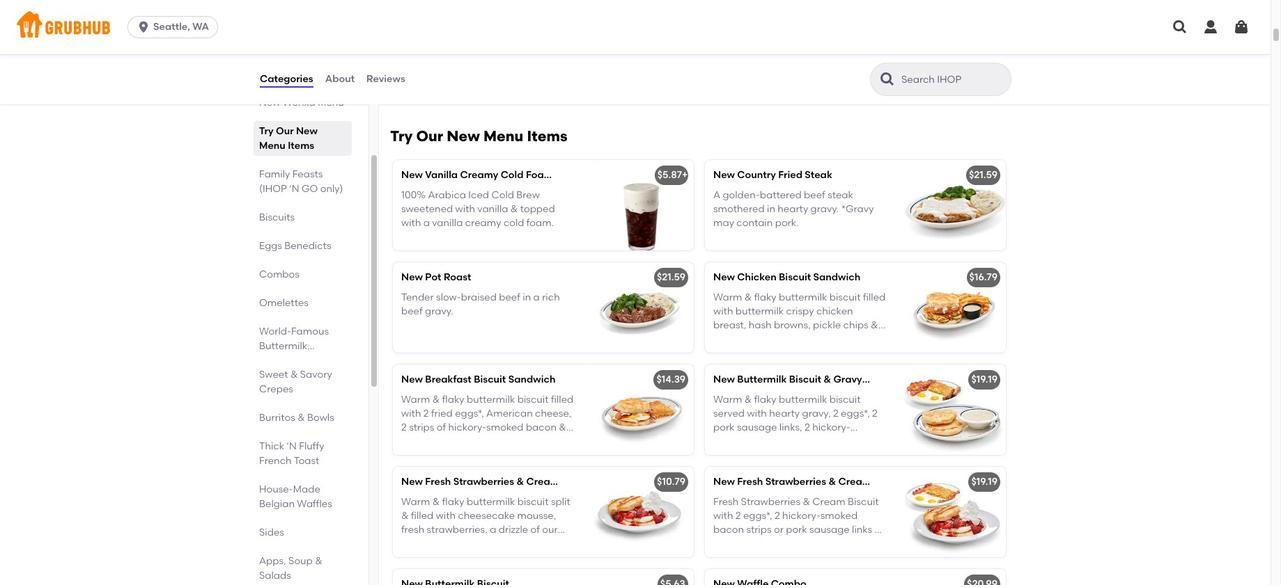 Task type: describe. For each thing, give the bounding box(es) containing it.
*gravy inside warm & flaky buttermilk biscuit served with hearty gravy, 2 eggs*, 2 pork sausage links, 2 hickory- smoked bacon strips & hash browns. *gravy may contain pork.
[[713, 451, 746, 462]]

categories
[[260, 73, 313, 85]]

2 hot chocolate flavored with strawberry syrup, topped with whipped topping, a drizzle of chocolate sauce and gold glitter sugar. button from the left
[[705, 8, 1006, 105]]

drizzle for 'scrumdiddlyumptious strawberry hot chocolate' image at the top
[[496, 65, 525, 77]]

biscuit for mousse,
[[517, 496, 549, 508]]

links,
[[780, 422, 802, 434]]

a inside warm & flaky buttermilk biscuit split & filled with cheesecake mousse, fresh strawberries, a drizzle of our old-fashioned syrup, whipped topping & powdered sugar.
[[490, 525, 496, 537]]

with inside fresh strawberries & cream biscuit with 2 eggs*, 2 hickory-smoked bacon strips or pork sausage links & hash browns.
[[713, 511, 733, 522]]

search icon image
[[879, 71, 896, 88]]

feasts
[[292, 169, 323, 180]]

mousse,
[[517, 511, 556, 522]]

smothered
[[713, 203, 765, 215]]

0 horizontal spatial menu
[[259, 140, 286, 152]]

$21.59 for tender slow-braised beef in a rich beef gravy.
[[657, 272, 686, 284]]

whipped inside warm & flaky buttermilk biscuit split & filled with cheesecake mousse, fresh strawberries, a drizzle of our old-fashioned syrup, whipped topping & powdered sugar.
[[504, 539, 545, 551]]

made
[[293, 484, 320, 496]]

1 horizontal spatial svg image
[[1203, 19, 1219, 36]]

new country fried steak image
[[902, 160, 1006, 251]]

burritos & bowls
[[259, 412, 334, 424]]

new for new chicken biscuit sandwich
[[713, 272, 735, 284]]

served
[[713, 408, 745, 420]]

pancakes
[[259, 355, 305, 367]]

breakfast
[[425, 374, 472, 386]]

toast
[[294, 456, 319, 468]]

crepes
[[259, 384, 293, 396]]

a inside 100% arabica iced cold brew sweetened with vanilla & topped with a vanilla creamy cold foam.
[[423, 218, 430, 229]]

biscuits
[[259, 212, 295, 224]]

strips inside warm & flaky buttermilk biscuit served with hearty gravy, 2 eggs*, 2 pork sausage links, 2 hickory- smoked bacon strips & hash browns. *gravy may contain pork.
[[786, 436, 811, 448]]

contain inside a golden-battered beef steak smothered in hearty gravy.  *gravy may contain pork.
[[737, 218, 773, 229]]

& right links
[[875, 525, 882, 537]]

warm & flaky buttermilk biscuit served with hearty gravy, 2 eggs*, 2 pork sausage links, 2 hickory- smoked bacon strips & hash browns. *gravy may contain pork.
[[713, 394, 885, 462]]

& up served
[[745, 394, 752, 406]]

family feasts (ihop 'n go only)
[[259, 169, 343, 195]]

topped for 'scrumdiddlyumptious strawberry hot chocolate' image at the top
[[485, 51, 519, 63]]

new chicken biscuit sandwich image
[[902, 263, 1006, 353]]

new for new vanilla creamy cold foam cold brew
[[401, 170, 423, 181]]

hash inside warm & flaky buttermilk biscuit served with hearty gravy, 2 eggs*, 2 pork sausage links, 2 hickory- smoked bacon strips & hash browns. *gravy may contain pork.
[[823, 436, 846, 448]]

about
[[325, 73, 355, 85]]

$5.87 +
[[658, 170, 688, 181]]

1 horizontal spatial items
[[527, 128, 568, 145]]

a inside tender slow-braised beef in a rich beef gravy.
[[533, 292, 540, 303]]

glitter for the scrumdiddlyumptious jr. strawberry hot chocolate image
[[839, 79, 867, 91]]

of for the scrumdiddlyumptious jr. strawberry hot chocolate image
[[840, 65, 849, 77]]

hearty for flaky
[[769, 408, 800, 420]]

flaky for filled
[[442, 496, 464, 508]]

2 horizontal spatial menu
[[483, 128, 524, 145]]

reviews button
[[366, 54, 406, 105]]

2 svg image from the left
[[1233, 19, 1250, 36]]

new fresh strawberries & cream biscuit
[[401, 477, 594, 489]]

new buttermilk biscuit & gravy combo
[[713, 374, 900, 386]]

world-
[[259, 326, 291, 338]]

new down categories
[[259, 97, 280, 109]]

roast
[[444, 272, 471, 284]]

1 vertical spatial vanilla
[[432, 218, 463, 229]]

& up mousse, at the left bottom of the page
[[517, 477, 524, 489]]

strawberry for 'scrumdiddlyumptious strawberry hot chocolate' image at the top
[[401, 51, 452, 63]]

a golden-battered beef steak smothered in hearty gravy.  *gravy may contain pork.
[[713, 189, 874, 229]]

1 horizontal spatial try
[[390, 128, 413, 145]]

topped inside 100% arabica iced cold brew sweetened with vanilla & topped with a vanilla creamy cold foam.
[[520, 203, 555, 215]]

gravy
[[834, 374, 862, 386]]

steak
[[828, 189, 853, 201]]

$5.87
[[658, 170, 682, 181]]

seattle, wa
[[153, 21, 209, 33]]

0 horizontal spatial try our new menu items
[[259, 125, 318, 152]]

main navigation navigation
[[0, 0, 1271, 54]]

scrumdiddlyumptious strawberry hot chocolate image
[[589, 8, 694, 98]]

sauce for 1st hot chocolate flavored with strawberry syrup, topped with whipped topping, a drizzle of chocolate sauce and gold glitter sugar. button from the right
[[764, 79, 792, 91]]

tender
[[401, 292, 434, 303]]

only)
[[320, 183, 343, 195]]

1 vertical spatial buttermilk
[[737, 374, 787, 386]]

hot for 'scrumdiddlyumptious strawberry hot chocolate' image at the top
[[401, 37, 418, 48]]

gravy. for hearty
[[811, 203, 839, 215]]

whipped for 'scrumdiddlyumptious strawberry hot chocolate' image at the top
[[401, 65, 443, 77]]

syrup, for the scrumdiddlyumptious jr. strawberry hot chocolate image
[[766, 51, 794, 63]]

braised
[[461, 292, 497, 303]]

1 vertical spatial combo
[[908, 477, 944, 489]]

powdered
[[451, 553, 499, 565]]

try inside try our new menu items
[[259, 125, 274, 137]]

new fresh strawberries & cream biscuit combo image
[[902, 468, 1006, 558]]

hot chocolate flavored with strawberry syrup, topped with whipped topping, a drizzle of chocolate sauce and gold glitter sugar. for the scrumdiddlyumptious jr. strawberry hot chocolate image
[[713, 37, 867, 105]]

buttermilk for drizzle
[[467, 496, 515, 508]]

with inside warm & flaky buttermilk biscuit split & filled with cheesecake mousse, fresh strawberries, a drizzle of our old-fashioned syrup, whipped topping & powdered sugar.
[[436, 511, 456, 522]]

1 horizontal spatial try our new menu items
[[390, 128, 568, 145]]

fresh for &
[[425, 477, 451, 489]]

filled
[[411, 511, 434, 522]]

sides
[[259, 527, 284, 539]]

contain inside warm & flaky buttermilk biscuit served with hearty gravy, 2 eggs*, 2 pork sausage links, 2 hickory- smoked bacon strips & hash browns. *gravy may contain pork.
[[772, 451, 808, 462]]

links
[[852, 525, 872, 537]]

& up filled
[[432, 496, 440, 508]]

burritos
[[259, 412, 295, 424]]

buttermilk inside world-famous buttermilk pancakes sweet & savory crepes
[[259, 341, 307, 353]]

new buttermilk biscuit image
[[589, 570, 694, 586]]

go
[[302, 183, 318, 195]]

salads
[[259, 571, 291, 582]]

2 vertical spatial beef
[[401, 306, 423, 318]]

apps,
[[259, 556, 286, 568]]

bowls
[[307, 412, 334, 424]]

house-made belgian waffles
[[259, 484, 332, 511]]

pot
[[425, 272, 441, 284]]

fluffy
[[299, 441, 324, 453]]

of for 'scrumdiddlyumptious strawberry hot chocolate' image at the top
[[528, 65, 537, 77]]

omelettes
[[259, 298, 309, 309]]

may inside a golden-battered beef steak smothered in hearty gravy.  *gravy may contain pork.
[[713, 218, 734, 229]]

'n inside thick 'n fluffy french toast
[[287, 441, 297, 453]]

strawberries inside fresh strawberries & cream biscuit with 2 eggs*, 2 hickory-smoked bacon strips or pork sausage links & hash browns.
[[741, 496, 801, 508]]

strawberries for flaky
[[453, 477, 514, 489]]

fresh
[[401, 525, 424, 537]]

& left bowls
[[298, 412, 305, 424]]

hickory- inside warm & flaky buttermilk biscuit served with hearty gravy, 2 eggs*, 2 pork sausage links, 2 hickory- smoked bacon strips & hash browns. *gravy may contain pork.
[[812, 422, 851, 434]]

fresh strawberries & cream biscuit with 2 eggs*, 2 hickory-smoked bacon strips or pork sausage links & hash browns.
[[713, 496, 882, 551]]

100%
[[401, 189, 426, 201]]

pork. inside a golden-battered beef steak smothered in hearty gravy.  *gravy may contain pork.
[[775, 218, 799, 229]]

our
[[542, 525, 558, 537]]

apps, soup & salads
[[259, 556, 322, 582]]

categories button
[[259, 54, 314, 105]]

buttermilk for links,
[[779, 394, 827, 406]]

sweet
[[259, 369, 288, 381]]

& up fresh
[[401, 511, 409, 522]]

& down fashioned
[[441, 553, 448, 565]]

reviews
[[367, 73, 405, 85]]

strawberries,
[[427, 525, 488, 537]]

eggs benedicts
[[259, 240, 331, 252]]

flavored for the scrumdiddlyumptious jr. strawberry hot chocolate image
[[783, 37, 822, 48]]

thick
[[259, 441, 284, 453]]

new for new fresh strawberries & cream biscuit combo
[[713, 477, 735, 489]]

foam.
[[527, 218, 554, 229]]

sweetened
[[401, 203, 453, 215]]

0 horizontal spatial combo
[[865, 374, 900, 386]]

soup
[[288, 556, 313, 568]]

belgian
[[259, 499, 295, 511]]

1 horizontal spatial menu
[[318, 97, 344, 109]]

syrup, for 'scrumdiddlyumptious strawberry hot chocolate' image at the top
[[454, 51, 482, 63]]

family
[[259, 169, 290, 180]]

golden-
[[723, 189, 760, 201]]

browns. inside warm & flaky buttermilk biscuit served with hearty gravy, 2 eggs*, 2 pork sausage links, 2 hickory- smoked bacon strips & hash browns. *gravy may contain pork.
[[849, 436, 885, 448]]

new inside try our new menu items
[[296, 125, 318, 137]]

pork. inside warm & flaky buttermilk biscuit served with hearty gravy, 2 eggs*, 2 pork sausage links, 2 hickory- smoked bacon strips & hash browns. *gravy may contain pork.
[[810, 451, 834, 462]]

browns. inside fresh strawberries & cream biscuit with 2 eggs*, 2 hickory-smoked bacon strips or pork sausage links & hash browns.
[[739, 539, 775, 551]]

flavored for 'scrumdiddlyumptious strawberry hot chocolate' image at the top
[[471, 37, 510, 48]]

warm for warm & flaky buttermilk biscuit served with hearty gravy, 2 eggs*, 2 pork sausage links, 2 hickory- smoked bacon strips & hash browns. *gravy may contain pork.
[[713, 394, 742, 406]]

0 vertical spatial brew
[[581, 170, 605, 181]]

in inside a golden-battered beef steak smothered in hearty gravy.  *gravy may contain pork.
[[767, 203, 775, 215]]

may inside warm & flaky buttermilk biscuit served with hearty gravy, 2 eggs*, 2 pork sausage links, 2 hickory- smoked bacon strips & hash browns. *gravy may contain pork.
[[748, 451, 769, 462]]

combos
[[259, 269, 300, 281]]

svg image inside seattle, wa button
[[137, 20, 151, 34]]

fresh for strawberries
[[737, 477, 763, 489]]

topping
[[401, 553, 439, 565]]

slow-
[[436, 292, 461, 303]]

drizzle for the scrumdiddlyumptious jr. strawberry hot chocolate image
[[808, 65, 837, 77]]

sandwich for new chicken biscuit sandwich
[[813, 272, 861, 284]]

$19.19 for new buttermilk biscuit & gravy combo
[[972, 374, 998, 386]]

eggs*, inside fresh strawberries & cream biscuit with 2 eggs*, 2 hickory-smoked bacon strips or pork sausage links & hash browns.
[[743, 511, 772, 522]]

about button
[[324, 54, 355, 105]]

smoked inside warm & flaky buttermilk biscuit served with hearty gravy, 2 eggs*, 2 pork sausage links, 2 hickory- smoked bacon strips & hash browns. *gravy may contain pork.
[[713, 436, 751, 448]]

gravy,
[[802, 408, 831, 420]]

steak
[[805, 170, 832, 181]]

wonka
[[283, 97, 316, 109]]

new pot roast image
[[589, 263, 694, 353]]



Task type: locate. For each thing, give the bounding box(es) containing it.
0 vertical spatial hickory-
[[812, 422, 851, 434]]

0 vertical spatial bacon
[[753, 436, 784, 448]]

$21.59 for a golden-battered beef steak smothered in hearty gravy.  *gravy may contain pork.
[[969, 170, 998, 181]]

'n left go
[[289, 183, 299, 195]]

1 vertical spatial $19.19
[[972, 477, 998, 489]]

topping, for the scrumdiddlyumptious jr. strawberry hot chocolate image
[[757, 65, 797, 77]]

flaky inside warm & flaky buttermilk biscuit served with hearty gravy, 2 eggs*, 2 pork sausage links, 2 hickory- smoked bacon strips & hash browns. *gravy may contain pork.
[[754, 394, 777, 406]]

0 vertical spatial gravy.
[[811, 203, 839, 215]]

sausage inside warm & flaky buttermilk biscuit served with hearty gravy, 2 eggs*, 2 pork sausage links, 2 hickory- smoked bacon strips & hash browns. *gravy may contain pork.
[[737, 422, 777, 434]]

0 horizontal spatial smoked
[[713, 436, 751, 448]]

cold for foam
[[501, 170, 524, 181]]

beef down tender
[[401, 306, 423, 318]]

buttermilk up gravy,
[[779, 394, 827, 406]]

& right soup
[[315, 556, 322, 568]]

sugar. for 1st hot chocolate flavored with strawberry syrup, topped with whipped topping, a drizzle of chocolate sauce and gold glitter sugar. button
[[401, 93, 430, 105]]

new for new pot roast
[[401, 272, 423, 284]]

biscuit up mousse, at the left bottom of the page
[[517, 496, 549, 508]]

0 horizontal spatial beef
[[401, 306, 423, 318]]

new vanilla creamy cold foam cold brew image
[[589, 160, 694, 251]]

buttermilk up pancakes
[[259, 341, 307, 353]]

1 vertical spatial browns.
[[739, 539, 775, 551]]

1 hot chocolate flavored with strawberry syrup, topped with whipped topping, a drizzle of chocolate sauce and gold glitter sugar. button from the left
[[393, 8, 694, 105]]

creamy
[[465, 218, 501, 229]]

beef for in
[[499, 292, 520, 303]]

new up the a
[[713, 170, 735, 181]]

world-famous buttermilk pancakes sweet & savory crepes
[[259, 326, 332, 396]]

cream for biscuit
[[526, 477, 559, 489]]

1 vertical spatial strips
[[746, 525, 772, 537]]

$16.79
[[970, 272, 998, 284]]

gold
[[504, 79, 525, 91], [816, 79, 837, 91]]

beef for steak
[[804, 189, 826, 201]]

sausage left links
[[810, 525, 850, 537]]

a
[[487, 65, 493, 77], [799, 65, 805, 77], [423, 218, 430, 229], [533, 292, 540, 303], [490, 525, 496, 537]]

hot for the scrumdiddlyumptious jr. strawberry hot chocolate image
[[713, 37, 731, 48]]

1 and from the left
[[483, 79, 501, 91]]

items up foam
[[527, 128, 568, 145]]

vanilla up creamy
[[477, 203, 508, 215]]

& down pancakes
[[290, 369, 298, 381]]

gravy. inside tender slow-braised beef in a rich beef gravy.
[[425, 306, 453, 318]]

1 vertical spatial may
[[748, 451, 769, 462]]

creamy
[[460, 170, 498, 181]]

hearty inside a golden-battered beef steak smothered in hearty gravy.  *gravy may contain pork.
[[778, 203, 808, 215]]

browns. up "new fresh strawberries & cream biscuit combo" at the bottom right of page
[[849, 436, 885, 448]]

new fresh strawberries & cream biscuit combo
[[713, 477, 944, 489]]

& down gravy,
[[814, 436, 821, 448]]

'n right thick
[[287, 441, 297, 453]]

combo
[[865, 374, 900, 386], [908, 477, 944, 489]]

strawberries up fresh strawberries & cream biscuit with 2 eggs*, 2 hickory-smoked bacon strips or pork sausage links & hash browns.
[[765, 477, 826, 489]]

browns.
[[849, 436, 885, 448], [739, 539, 775, 551]]

& down "new fresh strawberries & cream biscuit combo" at the bottom right of page
[[803, 496, 810, 508]]

1 $19.19 from the top
[[972, 374, 998, 386]]

in inside tender slow-braised beef in a rich beef gravy.
[[523, 292, 531, 303]]

new up 100% at the top of the page
[[401, 170, 423, 181]]

flaky up the strawberries,
[[442, 496, 464, 508]]

strips left or
[[746, 525, 772, 537]]

& up cold
[[511, 203, 518, 215]]

bacon
[[753, 436, 784, 448], [713, 525, 744, 537]]

1 vertical spatial *gravy
[[713, 451, 746, 462]]

wa
[[192, 21, 209, 33]]

sausage inside fresh strawberries & cream biscuit with 2 eggs*, 2 hickory-smoked bacon strips or pork sausage links & hash browns.
[[810, 525, 850, 537]]

& inside apps, soup & salads
[[315, 556, 322, 568]]

chocolate
[[421, 37, 469, 48], [733, 37, 781, 48], [401, 79, 449, 91], [713, 79, 761, 91]]

browns. down or
[[739, 539, 775, 551]]

0 vertical spatial vanilla
[[477, 203, 508, 215]]

cold for brew
[[491, 189, 514, 201]]

new pot roast
[[401, 272, 471, 284]]

bacon left or
[[713, 525, 744, 537]]

split
[[551, 496, 570, 508]]

sauce
[[452, 79, 480, 91], [764, 79, 792, 91]]

0 vertical spatial pork
[[713, 422, 735, 434]]

1 hot from the left
[[401, 37, 418, 48]]

new right the $10.79
[[713, 477, 735, 489]]

2 gold from the left
[[816, 79, 837, 91]]

1 horizontal spatial glitter
[[839, 79, 867, 91]]

hot
[[401, 37, 418, 48], [713, 37, 731, 48]]

0 vertical spatial smoked
[[713, 436, 751, 448]]

cold
[[501, 170, 524, 181], [556, 170, 578, 181], [491, 189, 514, 201]]

0 vertical spatial hearty
[[778, 203, 808, 215]]

0 vertical spatial hash
[[823, 436, 846, 448]]

french
[[259, 456, 292, 468]]

new up tender
[[401, 272, 423, 284]]

1 vertical spatial hearty
[[769, 408, 800, 420]]

vanilla
[[425, 170, 458, 181]]

1 horizontal spatial our
[[416, 128, 443, 145]]

new fresh strawberries & cream biscuit image
[[589, 468, 694, 558]]

$10.79
[[657, 477, 686, 489]]

vanilla down sweetened
[[432, 218, 463, 229]]

in left 'rich'
[[523, 292, 531, 303]]

and for 'scrumdiddlyumptious strawberry hot chocolate' image at the top
[[483, 79, 501, 91]]

0 vertical spatial eggs*,
[[841, 408, 870, 420]]

2 $19.19 from the top
[[972, 477, 998, 489]]

cream up links
[[839, 477, 872, 489]]

cheesecake
[[458, 511, 515, 522]]

1 vertical spatial sausage
[[810, 525, 850, 537]]

new
[[259, 97, 280, 109], [296, 125, 318, 137], [447, 128, 480, 145], [401, 170, 423, 181], [713, 170, 735, 181], [401, 272, 423, 284], [713, 272, 735, 284], [401, 374, 423, 386], [713, 374, 735, 386], [401, 477, 423, 489], [713, 477, 735, 489]]

1 horizontal spatial bacon
[[753, 436, 784, 448]]

& inside 100% arabica iced cold brew sweetened with vanilla & topped with a vanilla creamy cold foam.
[[511, 203, 518, 215]]

strawberries for &
[[765, 477, 826, 489]]

2 hot from the left
[[713, 37, 731, 48]]

2 glitter from the left
[[839, 79, 867, 91]]

strawberries up cheesecake
[[453, 477, 514, 489]]

beef inside a golden-battered beef steak smothered in hearty gravy.  *gravy may contain pork.
[[804, 189, 826, 201]]

2 strawberry from the left
[[713, 51, 764, 63]]

1 strawberry from the left
[[401, 51, 452, 63]]

*gravy
[[841, 203, 874, 215], [713, 451, 746, 462]]

cream inside fresh strawberries & cream biscuit with 2 eggs*, 2 hickory-smoked bacon strips or pork sausage links & hash browns.
[[813, 496, 846, 508]]

smoked inside fresh strawberries & cream biscuit with 2 eggs*, 2 hickory-smoked bacon strips or pork sausage links & hash browns.
[[821, 511, 858, 522]]

eggs*, inside warm & flaky buttermilk biscuit served with hearty gravy, 2 eggs*, 2 pork sausage links, 2 hickory- smoked bacon strips & hash browns. *gravy may contain pork.
[[841, 408, 870, 420]]

new for new breakfast biscuit sandwich
[[401, 374, 423, 386]]

bacon inside warm & flaky buttermilk biscuit served with hearty gravy, 2 eggs*, 2 pork sausage links, 2 hickory- smoked bacon strips & hash browns. *gravy may contain pork.
[[753, 436, 784, 448]]

2 sauce from the left
[[764, 79, 792, 91]]

house-
[[259, 484, 293, 496]]

hot chocolate flavored with strawberry syrup, topped with whipped topping, a drizzle of chocolate sauce and gold glitter sugar. for 'scrumdiddlyumptious strawberry hot chocolate' image at the top
[[401, 37, 555, 105]]

biscuit for eggs*,
[[830, 394, 861, 406]]

topped for the scrumdiddlyumptious jr. strawberry hot chocolate image
[[797, 51, 832, 63]]

hash inside fresh strawberries & cream biscuit with 2 eggs*, 2 hickory-smoked bacon strips or pork sausage links & hash browns.
[[713, 539, 736, 551]]

biscuit down gravy
[[830, 394, 861, 406]]

battered
[[760, 189, 802, 201]]

1 horizontal spatial combo
[[908, 477, 944, 489]]

warm for warm & flaky buttermilk biscuit split & filled with cheesecake mousse, fresh strawberries, a drizzle of our old-fashioned syrup, whipped topping & powdered sugar.
[[401, 496, 430, 508]]

& up fresh strawberries & cream biscuit with 2 eggs*, 2 hickory-smoked bacon strips or pork sausage links & hash browns.
[[829, 477, 836, 489]]

our
[[276, 125, 294, 137], [416, 128, 443, 145]]

our inside try our new menu items
[[276, 125, 294, 137]]

cold inside 100% arabica iced cold brew sweetened with vanilla & topped with a vanilla creamy cold foam.
[[491, 189, 514, 201]]

1 vertical spatial buttermilk
[[467, 496, 515, 508]]

100% arabica iced cold brew sweetened with vanilla & topped with a vanilla creamy cold foam.
[[401, 189, 555, 229]]

1 flavored from the left
[[471, 37, 510, 48]]

new left the breakfast on the bottom of the page
[[401, 374, 423, 386]]

pork inside fresh strawberries & cream biscuit with 2 eggs*, 2 hickory-smoked bacon strips or pork sausage links & hash browns.
[[786, 525, 807, 537]]

beef right braised
[[499, 292, 520, 303]]

hearty up links,
[[769, 408, 800, 420]]

new down new wonka menu
[[296, 125, 318, 137]]

waffles
[[297, 499, 332, 511]]

cold right foam
[[556, 170, 578, 181]]

1 horizontal spatial *gravy
[[841, 203, 874, 215]]

1 horizontal spatial biscuit
[[830, 394, 861, 406]]

items up feasts
[[288, 140, 314, 152]]

arabica
[[428, 189, 466, 201]]

0 horizontal spatial hash
[[713, 539, 736, 551]]

0 horizontal spatial buttermilk
[[467, 496, 515, 508]]

biscuit inside warm & flaky buttermilk biscuit split & filled with cheesecake mousse, fresh strawberries, a drizzle of our old-fashioned syrup, whipped topping & powdered sugar.
[[517, 496, 549, 508]]

country
[[737, 170, 776, 181]]

1 horizontal spatial svg image
[[1233, 19, 1250, 36]]

1 vertical spatial $21.59
[[657, 272, 686, 284]]

pork down served
[[713, 422, 735, 434]]

1 horizontal spatial eggs*,
[[841, 408, 870, 420]]

0 vertical spatial buttermilk
[[779, 394, 827, 406]]

sausage down served
[[737, 422, 777, 434]]

cold left foam
[[501, 170, 524, 181]]

seattle, wa button
[[128, 16, 224, 38]]

glitter for 'scrumdiddlyumptious strawberry hot chocolate' image at the top
[[527, 79, 555, 91]]

1 horizontal spatial gold
[[816, 79, 837, 91]]

0 vertical spatial *gravy
[[841, 203, 874, 215]]

hickory- inside fresh strawberries & cream biscuit with 2 eggs*, 2 hickory-smoked bacon strips or pork sausage links & hash browns.
[[782, 511, 821, 522]]

pork. up "new fresh strawberries & cream biscuit combo" at the bottom right of page
[[810, 451, 834, 462]]

cold
[[504, 218, 524, 229]]

gold for the scrumdiddlyumptious jr. strawberry hot chocolate image
[[816, 79, 837, 91]]

0 horizontal spatial sausage
[[737, 422, 777, 434]]

1 horizontal spatial sandwich
[[813, 272, 861, 284]]

0 horizontal spatial gold
[[504, 79, 525, 91]]

fresh
[[425, 477, 451, 489], [737, 477, 763, 489], [713, 496, 739, 508]]

menu up new vanilla creamy cold foam cold brew
[[483, 128, 524, 145]]

1 horizontal spatial sauce
[[764, 79, 792, 91]]

hearty inside warm & flaky buttermilk biscuit served with hearty gravy, 2 eggs*, 2 pork sausage links, 2 hickory- smoked bacon strips & hash browns. *gravy may contain pork.
[[769, 408, 800, 420]]

strawberry for the scrumdiddlyumptious jr. strawberry hot chocolate image
[[713, 51, 764, 63]]

gravy. for beef
[[425, 306, 453, 318]]

0 horizontal spatial items
[[288, 140, 314, 152]]

1 vertical spatial pork.
[[810, 451, 834, 462]]

0 horizontal spatial flavored
[[471, 37, 510, 48]]

1 sauce from the left
[[452, 79, 480, 91]]

try up family
[[259, 125, 274, 137]]

gravy. down steak
[[811, 203, 839, 215]]

0 horizontal spatial warm
[[401, 496, 430, 508]]

smoked down served
[[713, 436, 751, 448]]

2 topping, from the left
[[757, 65, 797, 77]]

0 horizontal spatial pork.
[[775, 218, 799, 229]]

1 horizontal spatial buttermilk
[[737, 374, 787, 386]]

0 vertical spatial flaky
[[754, 394, 777, 406]]

sandwich for new breakfast biscuit sandwich
[[508, 374, 556, 386]]

topping,
[[445, 65, 485, 77], [757, 65, 797, 77]]

brew right foam
[[581, 170, 605, 181]]

whipped
[[401, 65, 443, 77], [713, 65, 755, 77], [504, 539, 545, 551]]

1 horizontal spatial smoked
[[821, 511, 858, 522]]

1 horizontal spatial pork
[[786, 525, 807, 537]]

0 vertical spatial browns.
[[849, 436, 885, 448]]

topping, for 'scrumdiddlyumptious strawberry hot chocolate' image at the top
[[445, 65, 485, 77]]

1 vertical spatial brew
[[516, 189, 540, 201]]

beef down steak
[[804, 189, 826, 201]]

1 horizontal spatial topping,
[[757, 65, 797, 77]]

1 horizontal spatial hot chocolate flavored with strawberry syrup, topped with whipped topping, a drizzle of chocolate sauce and gold glitter sugar.
[[713, 37, 867, 105]]

with
[[512, 37, 532, 48], [824, 37, 844, 48], [522, 51, 542, 63], [834, 51, 854, 63], [455, 203, 475, 215], [401, 218, 421, 229], [747, 408, 767, 420], [436, 511, 456, 522], [713, 511, 733, 522]]

biscuit inside fresh strawberries & cream biscuit with 2 eggs*, 2 hickory-smoked bacon strips or pork sausage links & hash browns.
[[848, 496, 879, 508]]

new buttermilk biscuit & gravy combo image
[[902, 365, 1006, 456]]

smoked
[[713, 436, 751, 448], [821, 511, 858, 522]]

1 horizontal spatial warm
[[713, 394, 742, 406]]

new vanilla creamy cold foam cold brew
[[401, 170, 605, 181]]

warm inside warm & flaky buttermilk biscuit split & filled with cheesecake mousse, fresh strawberries, a drizzle of our old-fashioned syrup, whipped topping & powdered sugar.
[[401, 496, 430, 508]]

foam
[[526, 170, 553, 181]]

*gravy down served
[[713, 451, 746, 462]]

0 horizontal spatial browns.
[[739, 539, 775, 551]]

or
[[774, 525, 784, 537]]

pork. down the battered
[[775, 218, 799, 229]]

0 vertical spatial beef
[[804, 189, 826, 201]]

eggs*,
[[841, 408, 870, 420], [743, 511, 772, 522]]

buttermilk inside warm & flaky buttermilk biscuit served with hearty gravy, 2 eggs*, 2 pork sausage links, 2 hickory- smoked bacon strips & hash browns. *gravy may contain pork.
[[779, 394, 827, 406]]

hickory- up or
[[782, 511, 821, 522]]

in down the battered
[[767, 203, 775, 215]]

thick 'n fluffy french toast
[[259, 441, 324, 468]]

gravy. down slow-
[[425, 306, 453, 318]]

pork inside warm & flaky buttermilk biscuit served with hearty gravy, 2 eggs*, 2 pork sausage links, 2 hickory- smoked bacon strips & hash browns. *gravy may contain pork.
[[713, 422, 735, 434]]

new up served
[[713, 374, 735, 386]]

2 hot chocolate flavored with strawberry syrup, topped with whipped topping, a drizzle of chocolate sauce and gold glitter sugar. from the left
[[713, 37, 867, 105]]

*gravy down steak
[[841, 203, 874, 215]]

1 horizontal spatial gravy.
[[811, 203, 839, 215]]

syrup, inside warm & flaky buttermilk biscuit split & filled with cheesecake mousse, fresh strawberries, a drizzle of our old-fashioned syrup, whipped topping & powdered sugar.
[[474, 539, 502, 551]]

cream down "new fresh strawberries & cream biscuit combo" at the bottom right of page
[[813, 496, 846, 508]]

hash
[[823, 436, 846, 448], [713, 539, 736, 551]]

1 hot chocolate flavored with strawberry syrup, topped with whipped topping, a drizzle of chocolate sauce and gold glitter sugar. from the left
[[401, 37, 555, 105]]

chicken
[[737, 272, 777, 284]]

0 horizontal spatial pork
[[713, 422, 735, 434]]

0 horizontal spatial in
[[523, 292, 531, 303]]

*gravy inside a golden-battered beef steak smothered in hearty gravy.  *gravy may contain pork.
[[841, 203, 874, 215]]

warm up filled
[[401, 496, 430, 508]]

(ihop
[[259, 183, 287, 195]]

new country fried steak
[[713, 170, 832, 181]]

0 vertical spatial $21.59
[[969, 170, 998, 181]]

cream
[[526, 477, 559, 489], [839, 477, 872, 489], [813, 496, 846, 508]]

beef
[[804, 189, 826, 201], [499, 292, 520, 303], [401, 306, 423, 318]]

buttermilk inside warm & flaky buttermilk biscuit split & filled with cheesecake mousse, fresh strawberries, a drizzle of our old-fashioned syrup, whipped topping & powdered sugar.
[[467, 496, 515, 508]]

bacon inside fresh strawberries & cream biscuit with 2 eggs*, 2 hickory-smoked bacon strips or pork sausage links & hash browns.
[[713, 525, 744, 537]]

warm up served
[[713, 394, 742, 406]]

biscuit inside warm & flaky buttermilk biscuit served with hearty gravy, 2 eggs*, 2 pork sausage links, 2 hickory- smoked bacon strips & hash browns. *gravy may contain pork.
[[830, 394, 861, 406]]

drizzle inside warm & flaky buttermilk biscuit split & filled with cheesecake mousse, fresh strawberries, a drizzle of our old-fashioned syrup, whipped topping & powdered sugar.
[[499, 525, 528, 537]]

0 vertical spatial strips
[[786, 436, 811, 448]]

our up vanilla
[[416, 128, 443, 145]]

cold down new vanilla creamy cold foam cold brew
[[491, 189, 514, 201]]

cream up 'split'
[[526, 477, 559, 489]]

sugar. inside warm & flaky buttermilk biscuit split & filled with cheesecake mousse, fresh strawberries, a drizzle of our old-fashioned syrup, whipped topping & powdered sugar.
[[501, 553, 530, 565]]

0 horizontal spatial strawberry
[[401, 51, 452, 63]]

1 vertical spatial warm
[[401, 496, 430, 508]]

iced
[[468, 189, 489, 201]]

flaky down new buttermilk biscuit & gravy combo
[[754, 394, 777, 406]]

contain down links,
[[772, 451, 808, 462]]

0 vertical spatial biscuit
[[830, 394, 861, 406]]

0 horizontal spatial hot chocolate flavored with strawberry syrup, topped with whipped topping, a drizzle of chocolate sauce and gold glitter sugar. button
[[393, 8, 694, 105]]

0 vertical spatial in
[[767, 203, 775, 215]]

1 vertical spatial hickory-
[[782, 511, 821, 522]]

menu down 'about'
[[318, 97, 344, 109]]

strawberries up or
[[741, 496, 801, 508]]

whipped for the scrumdiddlyumptious jr. strawberry hot chocolate image
[[713, 65, 755, 77]]

topped
[[485, 51, 519, 63], [797, 51, 832, 63], [520, 203, 555, 215]]

1 gold from the left
[[504, 79, 525, 91]]

0 horizontal spatial glitter
[[527, 79, 555, 91]]

1 horizontal spatial sausage
[[810, 525, 850, 537]]

0 horizontal spatial svg image
[[1172, 19, 1189, 36]]

try our new menu items up "creamy"
[[390, 128, 568, 145]]

warm & flaky buttermilk biscuit split & filled with cheesecake mousse, fresh strawberries, a drizzle of our old-fashioned syrup, whipped topping & powdered sugar.
[[401, 496, 570, 565]]

buttermilk up cheesecake
[[467, 496, 515, 508]]

1 vertical spatial in
[[523, 292, 531, 303]]

contain
[[737, 218, 773, 229], [772, 451, 808, 462]]

1 topping, from the left
[[445, 65, 485, 77]]

fresh inside fresh strawberries & cream biscuit with 2 eggs*, 2 hickory-smoked bacon strips or pork sausage links & hash browns.
[[713, 496, 739, 508]]

'n inside family feasts (ihop 'n go only)
[[289, 183, 299, 195]]

items
[[527, 128, 568, 145], [288, 140, 314, 152]]

brew inside 100% arabica iced cold brew sweetened with vanilla & topped with a vanilla creamy cold foam.
[[516, 189, 540, 201]]

& inside world-famous buttermilk pancakes sweet & savory crepes
[[290, 369, 298, 381]]

1 horizontal spatial flavored
[[783, 37, 822, 48]]

biscuit
[[830, 394, 861, 406], [517, 496, 549, 508]]

in
[[767, 203, 775, 215], [523, 292, 531, 303]]

0 vertical spatial pork.
[[775, 218, 799, 229]]

hearty for battered
[[778, 203, 808, 215]]

with inside warm & flaky buttermilk biscuit served with hearty gravy, 2 eggs*, 2 pork sausage links, 2 hickory- smoked bacon strips & hash browns. *gravy may contain pork.
[[747, 408, 767, 420]]

may
[[713, 218, 734, 229], [748, 451, 769, 462]]

hearty
[[778, 203, 808, 215], [769, 408, 800, 420]]

flavored
[[471, 37, 510, 48], [783, 37, 822, 48]]

1 vertical spatial 'n
[[287, 441, 297, 453]]

svg image
[[1203, 19, 1219, 36], [137, 20, 151, 34]]

our down wonka
[[276, 125, 294, 137]]

scrumdiddlyumptious jr. strawberry hot chocolate image
[[902, 8, 1006, 98]]

buttermilk
[[259, 341, 307, 353], [737, 374, 787, 386]]

fried
[[778, 170, 803, 181]]

strawberry
[[401, 51, 452, 63], [713, 51, 764, 63]]

hearty down the battered
[[778, 203, 808, 215]]

flaky inside warm & flaky buttermilk biscuit split & filled with cheesecake mousse, fresh strawberries, a drizzle of our old-fashioned syrup, whipped topping & powdered sugar.
[[442, 496, 464, 508]]

0 horizontal spatial hot
[[401, 37, 418, 48]]

strips inside fresh strawberries & cream biscuit with 2 eggs*, 2 hickory-smoked bacon strips or pork sausage links & hash browns.
[[746, 525, 772, 537]]

1 horizontal spatial vanilla
[[477, 203, 508, 215]]

hickory- down gravy,
[[812, 422, 851, 434]]

1 horizontal spatial browns.
[[849, 436, 885, 448]]

1 vertical spatial sandwich
[[508, 374, 556, 386]]

smoked up links
[[821, 511, 858, 522]]

of inside warm & flaky buttermilk biscuit split & filled with cheesecake mousse, fresh strawberries, a drizzle of our old-fashioned syrup, whipped topping & powdered sugar.
[[531, 525, 540, 537]]

1 horizontal spatial and
[[795, 79, 813, 91]]

flaky for hearty
[[754, 394, 777, 406]]

gold for 'scrumdiddlyumptious strawberry hot chocolate' image at the top
[[504, 79, 525, 91]]

famous
[[291, 326, 329, 338]]

sugar. for 1st hot chocolate flavored with strawberry syrup, topped with whipped topping, a drizzle of chocolate sauce and gold glitter sugar. button from the right
[[713, 93, 742, 105]]

1 horizontal spatial hot chocolate flavored with strawberry syrup, topped with whipped topping, a drizzle of chocolate sauce and gold glitter sugar. button
[[705, 8, 1006, 105]]

0 vertical spatial 'n
[[289, 183, 299, 195]]

warm inside warm & flaky buttermilk biscuit served with hearty gravy, 2 eggs*, 2 pork sausage links, 2 hickory- smoked bacon strips & hash browns. *gravy may contain pork.
[[713, 394, 742, 406]]

svg image
[[1172, 19, 1189, 36], [1233, 19, 1250, 36]]

1 vertical spatial smoked
[[821, 511, 858, 522]]

new for new buttermilk biscuit & gravy combo
[[713, 374, 735, 386]]

brew down foam
[[516, 189, 540, 201]]

bacon down links,
[[753, 436, 784, 448]]

1 vertical spatial hash
[[713, 539, 736, 551]]

2 and from the left
[[795, 79, 813, 91]]

pork.
[[775, 218, 799, 229], [810, 451, 834, 462]]

+
[[682, 170, 688, 181]]

2 horizontal spatial beef
[[804, 189, 826, 201]]

0 vertical spatial $19.19
[[972, 374, 998, 386]]

flaky
[[754, 394, 777, 406], [442, 496, 464, 508]]

$14.39
[[657, 374, 686, 386]]

new for new country fried steak
[[713, 170, 735, 181]]

pork right or
[[786, 525, 807, 537]]

drizzle
[[496, 65, 525, 77], [808, 65, 837, 77], [499, 525, 528, 537]]

new wonka menu
[[259, 97, 344, 109]]

1 horizontal spatial sugar.
[[501, 553, 530, 565]]

contain down smothered
[[737, 218, 773, 229]]

try down reviews button
[[390, 128, 413, 145]]

sauce for 1st hot chocolate flavored with strawberry syrup, topped with whipped topping, a drizzle of chocolate sauce and gold glitter sugar. button
[[452, 79, 480, 91]]

buttermilk up served
[[737, 374, 787, 386]]

1 svg image from the left
[[1172, 19, 1189, 36]]

new waffle combo image
[[902, 570, 1006, 586]]

$19.19 for new fresh strawberries & cream biscuit combo
[[972, 477, 998, 489]]

cream for biscuit
[[839, 477, 872, 489]]

2 flavored from the left
[[783, 37, 822, 48]]

a
[[713, 189, 720, 201]]

new for new fresh strawberries & cream biscuit
[[401, 477, 423, 489]]

rich
[[542, 292, 560, 303]]

new breakfast biscuit sandwich
[[401, 374, 556, 386]]

sugar.
[[401, 93, 430, 105], [713, 93, 742, 105], [501, 553, 530, 565]]

1 vertical spatial gravy.
[[425, 306, 453, 318]]

eggs
[[259, 240, 282, 252]]

0 horizontal spatial our
[[276, 125, 294, 137]]

1 horizontal spatial $21.59
[[969, 170, 998, 181]]

new left chicken
[[713, 272, 735, 284]]

try our new menu items down wonka
[[259, 125, 318, 152]]

1 horizontal spatial in
[[767, 203, 775, 215]]

1 glitter from the left
[[527, 79, 555, 91]]

& left gravy
[[824, 374, 831, 386]]

1 horizontal spatial hash
[[823, 436, 846, 448]]

benedicts
[[284, 240, 331, 252]]

strips down links,
[[786, 436, 811, 448]]

menu up family
[[259, 140, 286, 152]]

Search IHOP search field
[[900, 73, 1007, 86]]

new up filled
[[401, 477, 423, 489]]

new up "creamy"
[[447, 128, 480, 145]]

gravy. inside a golden-battered beef steak smothered in hearty gravy.  *gravy may contain pork.
[[811, 203, 839, 215]]

new breakfast biscuit sandwich image
[[589, 365, 694, 456]]

and for the scrumdiddlyumptious jr. strawberry hot chocolate image
[[795, 79, 813, 91]]

1 horizontal spatial hot
[[713, 37, 731, 48]]

1 vertical spatial flaky
[[442, 496, 464, 508]]



Task type: vqa. For each thing, say whether or not it's contained in the screenshot.
Caret left icon
no



